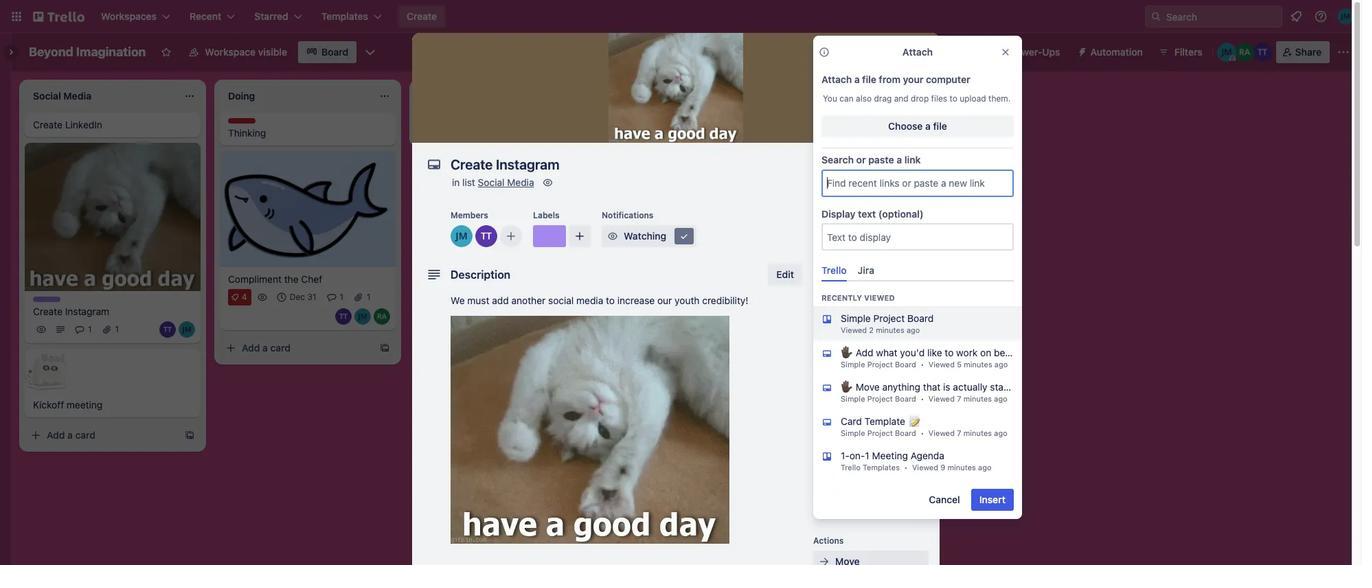 Task type: vqa. For each thing, say whether or not it's contained in the screenshot.
"BLACK" related to Tyler Black copied Get Funding (Copy from the past) from Get Funding in list On Going
no



Task type: locate. For each thing, give the bounding box(es) containing it.
power-ups up them.
[[1010, 46, 1061, 58]]

thinking link
[[228, 126, 388, 140]]

minutes inside ✋🏿 move anything that is actually started here simple project board • viewed 7 minutes ago
[[964, 395, 992, 404]]

1 vertical spatial card
[[270, 342, 291, 354]]

board down anything
[[895, 395, 917, 404]]

labels up color: purple, title: none icon
[[533, 210, 560, 221]]

simple down move
[[841, 395, 865, 404]]

cover link
[[877, 113, 932, 135]]

sm image down "actions"
[[818, 555, 831, 565]]

add a card button for create from template… icon
[[220, 337, 374, 359]]

power- down move
[[856, 417, 888, 429]]

terry turtle (terryturtle) image
[[1253, 43, 1272, 62], [475, 225, 497, 247], [159, 322, 176, 338]]

sm image right "watching"
[[677, 229, 691, 243]]

0 horizontal spatial card
[[75, 430, 96, 441]]

dates
[[835, 307, 862, 319]]

project inside simple project board viewed 2 minutes ago
[[874, 313, 905, 325]]

power-ups up trello.card image
[[814, 397, 858, 407]]

tab list containing trello
[[816, 259, 1020, 282]]

0 horizontal spatial media
[[507, 177, 534, 188]]

file down "files"
[[933, 120, 947, 132]]

• up agenda
[[921, 429, 924, 438]]

2 trello.card image from the top
[[822, 383, 833, 394]]

file for choose
[[933, 120, 947, 132]]

sm image for checklist
[[818, 279, 831, 293]]

1 horizontal spatial power-
[[856, 417, 888, 429]]

social inside button
[[835, 473, 863, 485]]

ago inside card template 📝 simple project board • viewed 7 minutes ago
[[994, 429, 1008, 438]]

another
[[650, 89, 685, 100], [512, 295, 546, 306]]

social media link
[[478, 177, 534, 188]]

trello.board image
[[822, 452, 833, 463]]

create from template… image
[[184, 430, 195, 441]]

viewed down like
[[929, 360, 955, 369]]

4 simple from the top
[[841, 429, 865, 438]]

sm image for watching
[[606, 229, 620, 243]]

sm image right power-ups button
[[1072, 41, 1091, 60]]

sm image down display
[[818, 224, 831, 238]]

color: bold red, title: "thoughts" element
[[228, 118, 266, 128]]

automation
[[1091, 46, 1143, 58], [814, 452, 860, 462]]

0 horizontal spatial terry turtle (terryturtle) image
[[159, 322, 176, 338]]

1 horizontal spatial add a card
[[242, 342, 291, 354]]

viewed down agenda
[[912, 463, 939, 472]]

attach a file from your computer
[[822, 74, 971, 85]]

terry turtle (terryturtle) image left the share button
[[1253, 43, 1272, 62]]

viewed up agenda
[[929, 429, 955, 438]]

7 down the actually
[[957, 395, 962, 404]]

sm image inside members link
[[818, 224, 831, 238]]

on-
[[850, 450, 865, 462]]

None text field
[[444, 153, 897, 177]]

card down the meeting
[[75, 430, 96, 441]]

simple down the attachment
[[841, 360, 865, 369]]

1 vertical spatial create
[[33, 119, 62, 131]]

1 vertical spatial add a card
[[47, 430, 96, 441]]

actions
[[814, 536, 844, 546]]

0 horizontal spatial file
[[862, 74, 877, 85]]

0 horizontal spatial members
[[451, 210, 488, 221]]

0 vertical spatial labels
[[533, 210, 560, 221]]

project down move
[[868, 395, 893, 404]]

1 horizontal spatial card
[[270, 342, 291, 354]]

0 vertical spatial ruby anderson (rubyanderson7) image
[[1235, 43, 1254, 62]]

1 horizontal spatial ups
[[888, 417, 907, 429]]

sm image inside watching button
[[606, 229, 620, 243]]

terry turtle (terryturtle) image
[[335, 308, 352, 325]]

attach up the you
[[822, 74, 852, 85]]

0 vertical spatial add a card button
[[220, 337, 374, 359]]

add a card button for create from template… image
[[25, 425, 179, 447]]

sm image
[[1072, 41, 1091, 60], [541, 176, 555, 190], [677, 229, 691, 243], [818, 251, 831, 265]]

2 horizontal spatial power-
[[1010, 46, 1043, 58]]

attach for attach a file from your computer
[[822, 74, 852, 85]]

0 horizontal spatial add a card button
[[25, 425, 179, 447]]

board down the you'd
[[895, 360, 917, 369]]

2 7 from the top
[[957, 429, 962, 438]]

0 horizontal spatial power-ups
[[814, 397, 858, 407]]

add a card button down dec 31 option
[[220, 337, 374, 359]]

to
[[950, 93, 958, 104], [832, 205, 840, 215], [606, 295, 615, 306], [945, 347, 954, 359]]

trello.card image up trello.card image
[[822, 383, 833, 394]]

1 vertical spatial ups
[[842, 397, 858, 407]]

•
[[921, 360, 924, 369], [921, 395, 924, 404], [921, 429, 924, 438], [904, 463, 908, 472]]

create
[[407, 10, 437, 22], [33, 119, 62, 131], [33, 306, 62, 318]]

2 vertical spatial create
[[33, 306, 62, 318]]

power-ups button
[[983, 41, 1069, 63]]

custom
[[835, 362, 871, 374]]

trello.board image
[[822, 314, 833, 325]]

choose a file element
[[822, 115, 1014, 137]]

1 horizontal spatial attach
[[903, 46, 933, 58]]

power- up trello.card image
[[814, 397, 842, 407]]

terry turtle (terryturtle) image left add members to card icon
[[475, 225, 497, 247]]

7 down ✋🏿 move anything that is actually started here simple project board • viewed 7 minutes ago
[[957, 429, 962, 438]]

1 vertical spatial labels
[[835, 252, 865, 264]]

checklist link
[[814, 275, 929, 297]]

card down dec 31 option
[[270, 342, 291, 354]]

add members to card image
[[506, 229, 517, 243]]

0 vertical spatial attach
[[903, 46, 933, 58]]

dec 31
[[290, 292, 316, 302]]

1 vertical spatial power-
[[814, 397, 842, 407]]

0 vertical spatial card
[[842, 205, 860, 215]]

0 horizontal spatial automation
[[814, 452, 860, 462]]

viewed inside card template 📝 simple project board • viewed 7 minutes ago
[[929, 429, 955, 438]]

1 7 from the top
[[957, 395, 962, 404]]

1 vertical spatial social
[[835, 473, 863, 485]]

sm image
[[881, 117, 895, 131], [818, 224, 831, 238], [606, 229, 620, 243], [818, 279, 831, 293], [818, 555, 831, 565]]

2 horizontal spatial ups
[[1043, 46, 1061, 58]]

minutes inside the ✋🏿 add what you'd like to work on below simple project board • viewed 5 minutes ago
[[964, 360, 993, 369]]

1 horizontal spatial automation
[[1091, 46, 1143, 58]]

1 horizontal spatial add a card button
[[220, 337, 374, 359]]

0 vertical spatial power-ups
[[1010, 46, 1061, 58]]

ruby anderson (rubyanderson7) image
[[1235, 43, 1254, 62], [374, 308, 390, 325]]

✋🏿 add what you'd like to work on below simple project board • viewed 5 minutes ago
[[841, 347, 1021, 369]]

is
[[943, 382, 951, 393]]

✋🏿 inside the ✋🏿 add what you'd like to work on below simple project board • viewed 5 minutes ago
[[841, 347, 853, 359]]

ups left 📝
[[888, 417, 907, 429]]

1
[[340, 292, 344, 302], [367, 292, 371, 302], [88, 325, 92, 335], [115, 325, 119, 335], [865, 450, 870, 462]]

file up also
[[862, 74, 877, 85]]

a
[[855, 74, 860, 85], [926, 120, 931, 132], [897, 154, 902, 166], [263, 342, 268, 354], [67, 430, 73, 441]]

simple down card
[[841, 429, 865, 438]]

project down template at right bottom
[[868, 429, 893, 438]]

ruby anderson (rubyanderson7) image up create from template… icon
[[374, 308, 390, 325]]

social right in
[[478, 177, 505, 188]]

2 vertical spatial ups
[[888, 417, 907, 429]]

social
[[478, 177, 505, 188], [835, 473, 863, 485]]

trello
[[822, 265, 847, 276], [841, 463, 861, 472]]

card for create from template… image
[[75, 430, 96, 441]]

1 ✋🏿 from the top
[[841, 347, 853, 359]]

add a card for create from template… icon add a card button
[[242, 342, 291, 354]]

2 vertical spatial card
[[75, 430, 96, 441]]

here
[[1025, 382, 1044, 393]]

1-on-1 meeting agenda option
[[811, 444, 1025, 479]]

to inside the ✋🏿 add what you'd like to work on below simple project board • viewed 5 minutes ago
[[945, 347, 954, 359]]

0 horizontal spatial add a card
[[47, 430, 96, 441]]

board up the you'd
[[908, 313, 934, 325]]

media down the templates
[[865, 473, 893, 485]]

ups up card
[[842, 397, 858, 407]]

2 vertical spatial power-
[[856, 417, 888, 429]]

automation up social media
[[814, 452, 860, 462]]

0 vertical spatial automation
[[1091, 46, 1143, 58]]

trello down 1-
[[841, 463, 861, 472]]

0 vertical spatial members
[[451, 210, 488, 221]]

0 horizontal spatial social
[[478, 177, 505, 188]]

1 trello.card image from the top
[[822, 349, 833, 360]]

1 up the templates
[[865, 450, 870, 462]]

terry turtle (terryturtle) image down create instagram link
[[159, 322, 176, 338]]

✋🏿
[[841, 347, 853, 359], [841, 382, 853, 393]]

• inside card template 📝 simple project board • viewed 7 minutes ago
[[921, 429, 924, 438]]

1 down create instagram link
[[115, 325, 119, 335]]

to right like
[[945, 347, 954, 359]]

2 vertical spatial terry turtle (terryturtle) image
[[159, 322, 176, 338]]

sm image down drag
[[881, 117, 895, 131]]

media up add members to card icon
[[507, 177, 534, 188]]

✋🏿 down custom
[[841, 382, 853, 393]]

sm image inside checklist link
[[818, 279, 831, 293]]

• down the you'd
[[921, 360, 924, 369]]

0 vertical spatial ups
[[1043, 46, 1061, 58]]

3 simple from the top
[[841, 395, 865, 404]]

automation left filters button
[[1091, 46, 1143, 58]]

in
[[452, 177, 460, 188]]

minutes inside simple project board viewed 2 minutes ago
[[876, 326, 905, 335]]

trello.card image down trello.board image
[[822, 349, 833, 360]]

board inside ✋🏿 move anything that is actually started here simple project board • viewed 7 minutes ago
[[895, 395, 917, 404]]

ago inside '1-on-1 meeting agenda trello templates • viewed 9 minutes ago'
[[978, 463, 992, 472]]

simple inside the ✋🏿 add what you'd like to work on below simple project board • viewed 5 minutes ago
[[841, 360, 865, 369]]

✋🏿 up custom
[[841, 347, 853, 359]]

sm image right edit button
[[818, 251, 831, 265]]

2 horizontal spatial terry turtle (terryturtle) image
[[1253, 43, 1272, 62]]

add
[[629, 89, 648, 100], [814, 205, 830, 215], [242, 342, 260, 354], [856, 347, 874, 359], [835, 417, 854, 429], [47, 430, 65, 441]]

add another list
[[629, 89, 701, 100]]

sm image up recently
[[818, 279, 831, 293]]

1 vertical spatial attach
[[822, 74, 852, 85]]

ago inside ✋🏿 move anything that is actually started here simple project board • viewed 7 minutes ago
[[994, 395, 1008, 404]]

• inside the ✋🏿 add what you'd like to work on below simple project board • viewed 5 minutes ago
[[921, 360, 924, 369]]

notifications
[[602, 210, 654, 221]]

0 vertical spatial ✋🏿
[[841, 347, 853, 359]]

project
[[874, 313, 905, 325], [868, 360, 893, 369], [868, 395, 893, 404], [868, 429, 893, 438]]

project up 2
[[874, 313, 905, 325]]

social media button
[[814, 469, 929, 491]]

create inside button
[[407, 10, 437, 22]]

✋🏿 inside ✋🏿 move anything that is actually started here simple project board • viewed 7 minutes ago
[[841, 382, 853, 393]]

simple
[[841, 313, 871, 325], [841, 360, 865, 369], [841, 395, 865, 404], [841, 429, 865, 438]]

minutes inside '1-on-1 meeting agenda trello templates • viewed 9 minutes ago'
[[948, 463, 976, 472]]

1 right "31"
[[367, 292, 371, 302]]

1 vertical spatial add a card button
[[25, 425, 179, 447]]

watching button
[[602, 225, 697, 247]]

to right "files"
[[950, 93, 958, 104]]

simple project board option
[[811, 307, 1025, 341]]

power- inside add power-ups link
[[856, 417, 888, 429]]

we must add another social media to increase our youth credibility!
[[451, 295, 749, 306]]

back to home image
[[33, 5, 85, 27]]

0 horizontal spatial attach
[[822, 74, 852, 85]]

imagination
[[76, 45, 146, 59]]

trello.card image
[[822, 349, 833, 360], [822, 383, 833, 394]]

1 vertical spatial terry turtle (terryturtle) image
[[475, 225, 497, 247]]

viewed inside ✋🏿 move anything that is actually started here simple project board • viewed 7 minutes ago
[[929, 395, 955, 404]]

1 vertical spatial ✋🏿
[[841, 382, 853, 393]]

card
[[842, 205, 860, 215], [270, 342, 291, 354], [75, 430, 96, 441]]

simple project board viewed 2 minutes ago
[[841, 313, 934, 335]]

computer
[[926, 74, 971, 85]]

0 notifications image
[[1288, 8, 1305, 25]]

2 ✋🏿 from the top
[[841, 382, 853, 393]]

ups right close popover "image"
[[1043, 46, 1061, 58]]

1 simple from the top
[[841, 313, 871, 325]]

members down text in the top right of the page
[[835, 225, 878, 236]]

1 horizontal spatial terry turtle (terryturtle) image
[[475, 225, 497, 247]]

simple up 2
[[841, 313, 871, 325]]

file for attach
[[862, 74, 877, 85]]

checklist
[[835, 280, 878, 291]]

• down meeting at the bottom right of page
[[904, 463, 908, 472]]

attach up your
[[903, 46, 933, 58]]

create from template… image
[[379, 343, 390, 354]]

sm image down notifications at the top left
[[606, 229, 620, 243]]

members link
[[814, 220, 929, 242]]

that
[[923, 382, 941, 393]]

power- inside power-ups button
[[1010, 46, 1043, 58]]

1 horizontal spatial members
[[835, 225, 878, 236]]

1 vertical spatial trello.card image
[[822, 383, 833, 394]]

1 vertical spatial file
[[933, 120, 947, 132]]

1 vertical spatial trello
[[841, 463, 861, 472]]

social down 1-
[[835, 473, 863, 485]]

viewed inside '1-on-1 meeting agenda trello templates • viewed 9 minutes ago'
[[912, 463, 939, 472]]

add a card button
[[220, 337, 374, 359], [25, 425, 179, 447]]

add a card
[[242, 342, 291, 354], [47, 430, 96, 441]]

board down 📝
[[895, 429, 917, 438]]

add a card down kickoff meeting
[[47, 430, 96, 441]]

edit
[[777, 269, 794, 280]]

1 horizontal spatial list
[[688, 89, 701, 100]]

2 horizontal spatial card
[[842, 205, 860, 215]]

labels up jira
[[835, 252, 865, 264]]

list
[[688, 89, 701, 100], [462, 177, 475, 188]]

files
[[931, 93, 948, 104]]

add a card for add a card button for create from template… image
[[47, 430, 96, 441]]

power-ups inside button
[[1010, 46, 1061, 58]]

add another list button
[[605, 80, 792, 110]]

to right the media
[[606, 295, 615, 306]]

jeremy miller (jeremymiller198) image
[[451, 225, 473, 247]]

members
[[451, 210, 488, 221], [835, 225, 878, 236]]

0 vertical spatial add a card
[[242, 342, 291, 354]]

anything
[[883, 382, 921, 393]]

board left customize views icon
[[322, 46, 349, 58]]

1 vertical spatial list
[[462, 177, 475, 188]]

1 vertical spatial power-ups
[[814, 397, 858, 407]]

media inside button
[[865, 473, 893, 485]]

thinking
[[228, 127, 266, 139]]

1 vertical spatial 7
[[957, 429, 962, 438]]

add
[[492, 295, 509, 306]]

text
[[858, 208, 876, 220]]

create for create instagram
[[33, 306, 62, 318]]

ups
[[1043, 46, 1061, 58], [842, 397, 858, 407], [888, 417, 907, 429]]

1 vertical spatial members
[[835, 225, 878, 236]]

simple inside card template 📝 simple project board • viewed 7 minutes ago
[[841, 429, 865, 438]]

recently viewed
[[822, 294, 895, 303]]

members up jeremy miller (jeremymiller198) icon on the top of page
[[451, 210, 488, 221]]

you
[[823, 93, 838, 104]]

• down that
[[921, 395, 924, 404]]

sm image inside labels link
[[818, 251, 831, 265]]

Dec 31 checkbox
[[273, 289, 321, 306]]

7
[[957, 395, 962, 404], [957, 429, 962, 438]]

0 vertical spatial power-
[[1010, 46, 1043, 58]]

1 horizontal spatial media
[[865, 473, 893, 485]]

ruby anderson (rubyanderson7) image down search field
[[1235, 43, 1254, 62]]

0 horizontal spatial labels
[[533, 210, 560, 221]]

chef
[[301, 273, 322, 285]]

board inside simple project board viewed 2 minutes ago
[[908, 313, 934, 325]]

0 horizontal spatial ruby anderson (rubyanderson7) image
[[374, 308, 390, 325]]

search or paste a link
[[822, 154, 921, 166]]

display
[[822, 208, 856, 220]]

0 vertical spatial trello.card image
[[822, 349, 833, 360]]

automation inside button
[[1091, 46, 1143, 58]]

viewed left 2
[[841, 326, 867, 335]]

1 horizontal spatial power-ups
[[1010, 46, 1061, 58]]

1 horizontal spatial file
[[933, 120, 947, 132]]

move
[[856, 382, 880, 393]]

1 horizontal spatial social
[[835, 473, 863, 485]]

trello.card image
[[822, 417, 833, 428]]

trello inside '1-on-1 meeting agenda trello templates • viewed 9 minutes ago'
[[841, 463, 861, 472]]

2 simple from the top
[[841, 360, 865, 369]]

0 vertical spatial list
[[688, 89, 701, 100]]

1 vertical spatial another
[[512, 295, 546, 306]]

trello up checklist
[[822, 265, 847, 276]]

workspace visible button
[[180, 41, 295, 63]]

board inside the ✋🏿 add what you'd like to work on below simple project board • viewed 5 minutes ago
[[895, 360, 917, 369]]

instagram
[[65, 306, 109, 318]]

compliment
[[228, 273, 282, 285]]

0 vertical spatial create
[[407, 10, 437, 22]]

jeremy miller (jeremymiller198) image
[[1338, 8, 1354, 25], [1217, 43, 1237, 62], [355, 308, 371, 325], [179, 322, 195, 338]]

1 horizontal spatial another
[[650, 89, 685, 100]]

create for create
[[407, 10, 437, 22]]

add a card button down kickoff meeting link
[[25, 425, 179, 447]]

• inside '1-on-1 meeting agenda trello templates • viewed 9 minutes ago'
[[904, 463, 908, 472]]

card up members link
[[842, 205, 860, 215]]

visible
[[258, 46, 287, 58]]

viewed down is
[[929, 395, 955, 404]]

tab list
[[816, 259, 1020, 282]]

board
[[322, 46, 349, 58], [908, 313, 934, 325], [895, 360, 917, 369], [895, 395, 917, 404], [895, 429, 917, 438]]

add a card down "4"
[[242, 342, 291, 354]]

you'd
[[900, 347, 925, 359]]

color: purple, title: none image
[[533, 225, 566, 247]]

0 vertical spatial 7
[[957, 395, 962, 404]]

the
[[284, 273, 299, 285]]

insert
[[980, 494, 1006, 506]]

1 up terry turtle (terryturtle) icon
[[340, 292, 344, 302]]

card template 📝 option
[[811, 410, 1025, 444]]

power- up them.
[[1010, 46, 1043, 58]]

0 vertical spatial another
[[650, 89, 685, 100]]

show menu image
[[1337, 45, 1351, 59]]

cancel
[[929, 494, 960, 506]]

1-
[[841, 450, 850, 462]]

1 horizontal spatial ruby anderson (rubyanderson7) image
[[1235, 43, 1254, 62]]

trello.card image inside '✋🏿 add what you'd like to work on below' option
[[822, 349, 833, 360]]

project down what
[[868, 360, 893, 369]]

0 vertical spatial file
[[862, 74, 877, 85]]

minutes
[[876, 326, 905, 335], [964, 360, 993, 369], [964, 395, 992, 404], [964, 429, 992, 438], [948, 463, 976, 472]]

power-ups
[[1010, 46, 1061, 58], [814, 397, 858, 407]]

project inside ✋🏿 move anything that is actually started here simple project board • viewed 7 minutes ago
[[868, 395, 893, 404]]

1 vertical spatial media
[[865, 473, 893, 485]]

7 inside card template 📝 simple project board • viewed 7 minutes ago
[[957, 429, 962, 438]]

custom fields button
[[814, 361, 929, 375]]

trello.card image inside ✋🏿 move anything that is actually started here option
[[822, 383, 833, 394]]



Task type: describe. For each thing, give the bounding box(es) containing it.
star or unstar board image
[[161, 47, 172, 58]]

add inside the ✋🏿 add what you'd like to work on below simple project board • viewed 5 minutes ago
[[856, 347, 874, 359]]

1-on-1 meeting agenda trello templates • viewed 9 minutes ago
[[841, 450, 992, 472]]

• inside ✋🏿 move anything that is actually started here simple project board • viewed 7 minutes ago
[[921, 395, 924, 404]]

ago inside the ✋🏿 add what you'd like to work on below simple project board • viewed 5 minutes ago
[[995, 360, 1008, 369]]

actually
[[953, 382, 988, 393]]

search image
[[1151, 11, 1162, 22]]

edit button
[[768, 264, 803, 286]]

dates button
[[814, 302, 929, 324]]

✋🏿 move anything that is actually started here simple project board • viewed 7 minutes ago
[[841, 382, 1044, 404]]

and
[[894, 93, 909, 104]]

project inside card template 📝 simple project board • viewed 7 minutes ago
[[868, 429, 893, 438]]

have\_a\_good\_day.gif image
[[451, 316, 730, 544]]

trello.card image for ✋🏿 add what you'd like to work on below
[[822, 349, 833, 360]]

trello.card image for ✋🏿 move anything that is actually started here
[[822, 383, 833, 394]]

share
[[1296, 46, 1322, 58]]

another inside button
[[650, 89, 685, 100]]

simple inside simple project board viewed 2 minutes ago
[[841, 313, 871, 325]]

viewed down checklist
[[864, 294, 895, 303]]

add power-ups
[[835, 417, 907, 429]]

kickoff meeting
[[33, 399, 103, 411]]

1 down "instagram"
[[88, 325, 92, 335]]

compliment the chef link
[[228, 273, 388, 286]]

we
[[451, 295, 465, 306]]

2
[[869, 326, 874, 335]]

meeting
[[67, 399, 103, 411]]

card template 📝 simple project board • viewed 7 minutes ago
[[841, 416, 1008, 438]]

📝
[[908, 416, 921, 428]]

kickoff
[[33, 399, 64, 411]]

thoughts thinking
[[228, 118, 266, 139]]

linkedin
[[65, 119, 102, 131]]

1 inside '1-on-1 meeting agenda trello templates • viewed 9 minutes ago'
[[865, 450, 870, 462]]

31
[[307, 292, 316, 302]]

simple inside ✋🏿 move anything that is actually started here simple project board • viewed 7 minutes ago
[[841, 395, 865, 404]]

✋🏿 for ✋🏿 add what you'd like to work on below
[[841, 347, 853, 359]]

can
[[840, 93, 854, 104]]

(optional)
[[879, 208, 924, 220]]

beyond
[[29, 45, 73, 59]]

board link
[[298, 41, 357, 63]]

workspace
[[205, 46, 256, 58]]

7 inside ✋🏿 move anything that is actually started here simple project board • viewed 7 minutes ago
[[957, 395, 962, 404]]

or
[[857, 154, 866, 166]]

Search field
[[1162, 6, 1282, 27]]

sm image right social media link
[[541, 176, 555, 190]]

beyond imagination
[[29, 45, 146, 59]]

ago inside simple project board viewed 2 minutes ago
[[907, 326, 920, 335]]

list inside button
[[688, 89, 701, 100]]

template
[[865, 416, 906, 428]]

social media
[[835, 473, 893, 485]]

them.
[[989, 93, 1011, 104]]

create linkedin
[[33, 119, 102, 131]]

cancel button
[[921, 490, 969, 511]]

create button
[[399, 5, 445, 27]]

what
[[876, 347, 898, 359]]

fields
[[873, 362, 900, 374]]

1 vertical spatial automation
[[814, 452, 860, 462]]

credibility!
[[702, 295, 749, 306]]

color: purple, title: none image
[[33, 297, 60, 303]]

attach for attach
[[903, 46, 933, 58]]

sm image inside "automation" button
[[1072, 41, 1091, 60]]

link
[[905, 154, 921, 166]]

social
[[548, 295, 574, 306]]

0 vertical spatial social
[[478, 177, 505, 188]]

to left text in the top right of the page
[[832, 205, 840, 215]]

more info image
[[819, 47, 830, 58]]

jira
[[858, 265, 875, 276]]

0 vertical spatial terry turtle (terryturtle) image
[[1253, 43, 1272, 62]]

watching
[[624, 230, 667, 242]]

card
[[841, 416, 862, 428]]

viewed inside the ✋🏿 add what you'd like to work on below simple project board • viewed 5 minutes ago
[[929, 360, 955, 369]]

0 horizontal spatial list
[[462, 177, 475, 188]]

youth
[[675, 295, 700, 306]]

primary element
[[0, 0, 1362, 33]]

increase
[[618, 295, 655, 306]]

sm image inside cover link
[[881, 117, 895, 131]]

cover
[[895, 117, 923, 129]]

project inside the ✋🏿 add what you'd like to work on below simple project board • viewed 5 minutes ago
[[868, 360, 893, 369]]

compliment the chef
[[228, 273, 322, 285]]

board inside board link
[[322, 46, 349, 58]]

share button
[[1276, 41, 1330, 63]]

customize views image
[[364, 45, 377, 59]]

you can also drag and drop files to upload them.
[[823, 93, 1011, 104]]

close popover image
[[1000, 47, 1011, 58]]

choose a file
[[889, 120, 947, 132]]

✋🏿 add what you'd like to work on below option
[[811, 341, 1025, 375]]

upload
[[960, 93, 986, 104]]

display text (optional)
[[822, 208, 924, 220]]

add power-ups link
[[814, 412, 929, 434]]

drag
[[874, 93, 892, 104]]

sm image inside watching button
[[677, 229, 691, 243]]

0 vertical spatial trello
[[822, 265, 847, 276]]

filters button
[[1154, 41, 1207, 63]]

filters
[[1175, 46, 1203, 58]]

5
[[957, 360, 962, 369]]

0 vertical spatial media
[[507, 177, 534, 188]]

0 horizontal spatial ups
[[842, 397, 858, 407]]

Board name text field
[[22, 41, 153, 63]]

insert button
[[971, 490, 1014, 511]]

agenda
[[911, 450, 945, 462]]

✋🏿 move anything that is actually started here option
[[811, 375, 1044, 410]]

recently
[[822, 294, 862, 303]]

sm image for members
[[818, 224, 831, 238]]

✋🏿 for ✋🏿 move anything that is actually started here
[[841, 382, 853, 393]]

add inside button
[[629, 89, 648, 100]]

minutes inside card template 📝 simple project board • viewed 7 minutes ago
[[964, 429, 992, 438]]

automation button
[[1072, 41, 1151, 63]]

choose
[[889, 120, 923, 132]]

attachment
[[835, 335, 889, 346]]

ups inside button
[[1043, 46, 1061, 58]]

meeting
[[872, 450, 908, 462]]

thoughts
[[228, 118, 266, 128]]

like
[[928, 347, 942, 359]]

workspace visible
[[205, 46, 287, 58]]

labels link
[[814, 247, 929, 269]]

open information menu image
[[1314, 10, 1328, 23]]

recently viewed list box
[[811, 307, 1044, 479]]

create for create linkedin
[[33, 119, 62, 131]]

custom fields
[[835, 362, 900, 374]]

Display text (optional) field
[[823, 225, 1013, 250]]

0 horizontal spatial power-
[[814, 397, 842, 407]]

1 vertical spatial ruby anderson (rubyanderson7) image
[[374, 308, 390, 325]]

add to card
[[814, 205, 860, 215]]

your
[[903, 74, 924, 85]]

0 horizontal spatial another
[[512, 295, 546, 306]]

create instagram
[[33, 306, 109, 318]]

4
[[242, 292, 247, 302]]

viewed inside simple project board viewed 2 minutes ago
[[841, 326, 867, 335]]

card for create from template… icon
[[270, 342, 291, 354]]

must
[[467, 295, 490, 306]]

also
[[856, 93, 872, 104]]

board inside card template 📝 simple project board • viewed 7 minutes ago
[[895, 429, 917, 438]]

Search or paste a link field
[[823, 171, 1013, 196]]

1 horizontal spatial labels
[[835, 252, 865, 264]]



